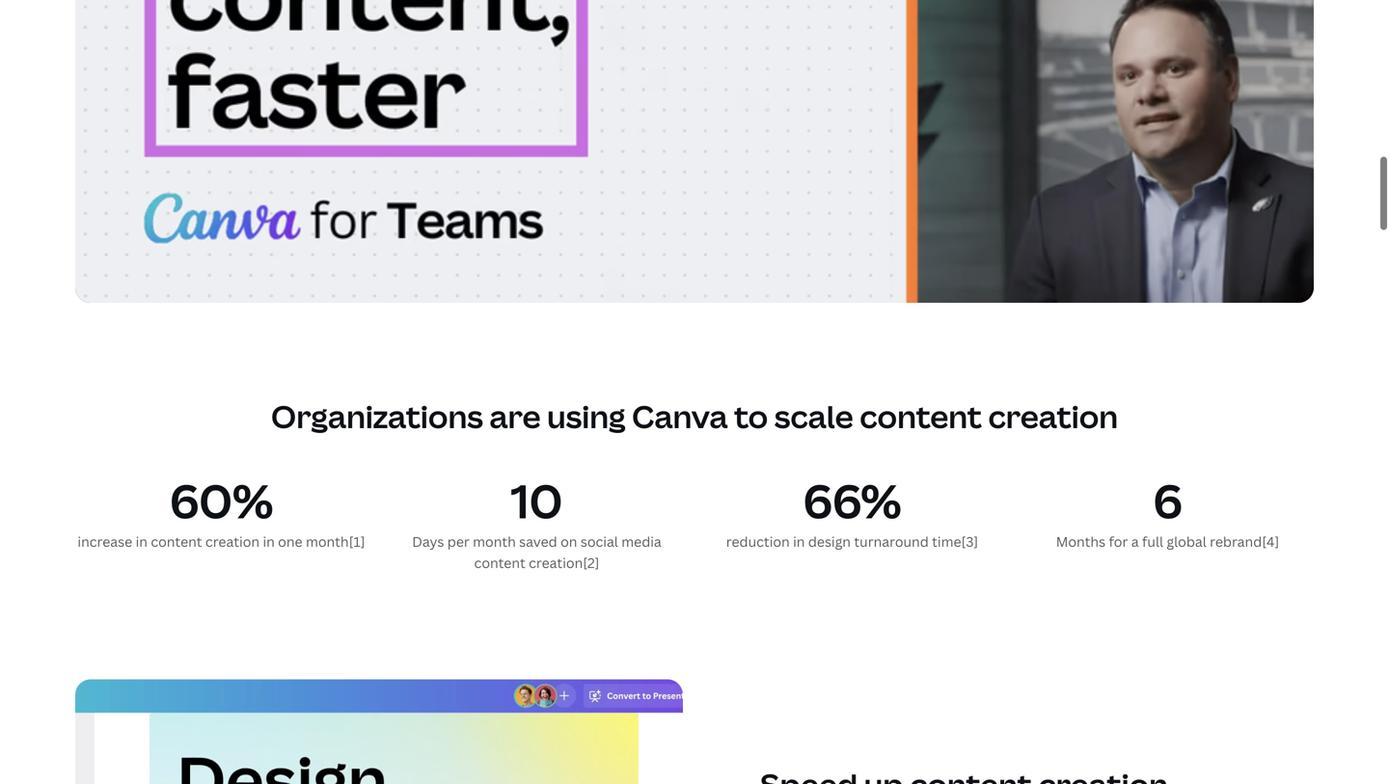 Task type: vqa. For each thing, say whether or not it's contained in the screenshot.
Apps
no



Task type: locate. For each thing, give the bounding box(es) containing it.
content
[[860, 396, 982, 438], [151, 533, 202, 551], [474, 554, 526, 572]]

0 vertical spatial content
[[860, 396, 982, 438]]

design
[[809, 533, 851, 551]]

canva
[[632, 396, 728, 438]]

2 vertical spatial content
[[474, 554, 526, 572]]

in inside 66% reduction in design turnaround time[3]
[[793, 533, 805, 551]]

2 horizontal spatial in
[[793, 533, 805, 551]]

3 in from the left
[[793, 533, 805, 551]]

in right increase
[[136, 533, 148, 551]]

turnaround
[[854, 533, 929, 551]]

creation[2]
[[529, 554, 600, 572]]

using
[[547, 396, 626, 438]]

60%
[[170, 469, 273, 532]]

reduction
[[726, 533, 790, 551]]

0 horizontal spatial in
[[136, 533, 148, 551]]

1 in from the left
[[136, 533, 148, 551]]

1 horizontal spatial content
[[474, 554, 526, 572]]

2 in from the left
[[263, 533, 275, 551]]

0 horizontal spatial creation
[[205, 533, 260, 551]]

0 horizontal spatial content
[[151, 533, 202, 551]]

content inside 10 days per month saved on social media content creation[2]
[[474, 554, 526, 572]]

6
[[1154, 469, 1183, 532]]

social
[[581, 533, 618, 551]]

in left one
[[263, 533, 275, 551]]

global
[[1167, 533, 1207, 551]]

in for 66%
[[793, 533, 805, 551]]

creation
[[989, 396, 1119, 438], [205, 533, 260, 551]]

for
[[1109, 533, 1128, 551]]

10 days per month saved on social media content creation[2]
[[412, 469, 662, 572]]

in
[[136, 533, 148, 551], [263, 533, 275, 551], [793, 533, 805, 551]]

in left "design"
[[793, 533, 805, 551]]

to
[[734, 396, 768, 438]]

time[3]
[[932, 533, 979, 551]]

per
[[448, 533, 470, 551]]

media
[[622, 533, 662, 551]]

2 horizontal spatial content
[[860, 396, 982, 438]]

1 horizontal spatial creation
[[989, 396, 1119, 438]]

organizations
[[271, 396, 483, 438]]

creation inside the '60% increase in content creation in one month[1]'
[[205, 533, 260, 551]]

1 horizontal spatial in
[[263, 533, 275, 551]]

1 vertical spatial content
[[151, 533, 202, 551]]

1 vertical spatial creation
[[205, 533, 260, 551]]



Task type: describe. For each thing, give the bounding box(es) containing it.
on
[[561, 533, 578, 551]]

a
[[1132, 533, 1139, 551]]

days
[[412, 533, 444, 551]]

6 months for a full global rebrand[4]
[[1056, 469, 1280, 551]]

increase
[[78, 533, 132, 551]]

10
[[511, 469, 563, 532]]

66% reduction in design turnaround time[3]
[[726, 469, 979, 551]]

organizations are using canva to scale content creation
[[271, 396, 1119, 438]]

saved
[[519, 533, 558, 551]]

full
[[1143, 533, 1164, 551]]

rebrand[4]
[[1210, 533, 1280, 551]]

month[1]
[[306, 533, 365, 551]]

months
[[1056, 533, 1106, 551]]

66%
[[803, 469, 902, 532]]

month
[[473, 533, 516, 551]]

one
[[278, 533, 303, 551]]

60% increase in content creation in one month[1]
[[78, 469, 365, 551]]

scale
[[775, 396, 854, 438]]

in for 60%
[[136, 533, 148, 551]]

are
[[490, 396, 541, 438]]

0 vertical spatial creation
[[989, 396, 1119, 438]]

content inside the '60% increase in content creation in one month[1]'
[[151, 533, 202, 551]]



